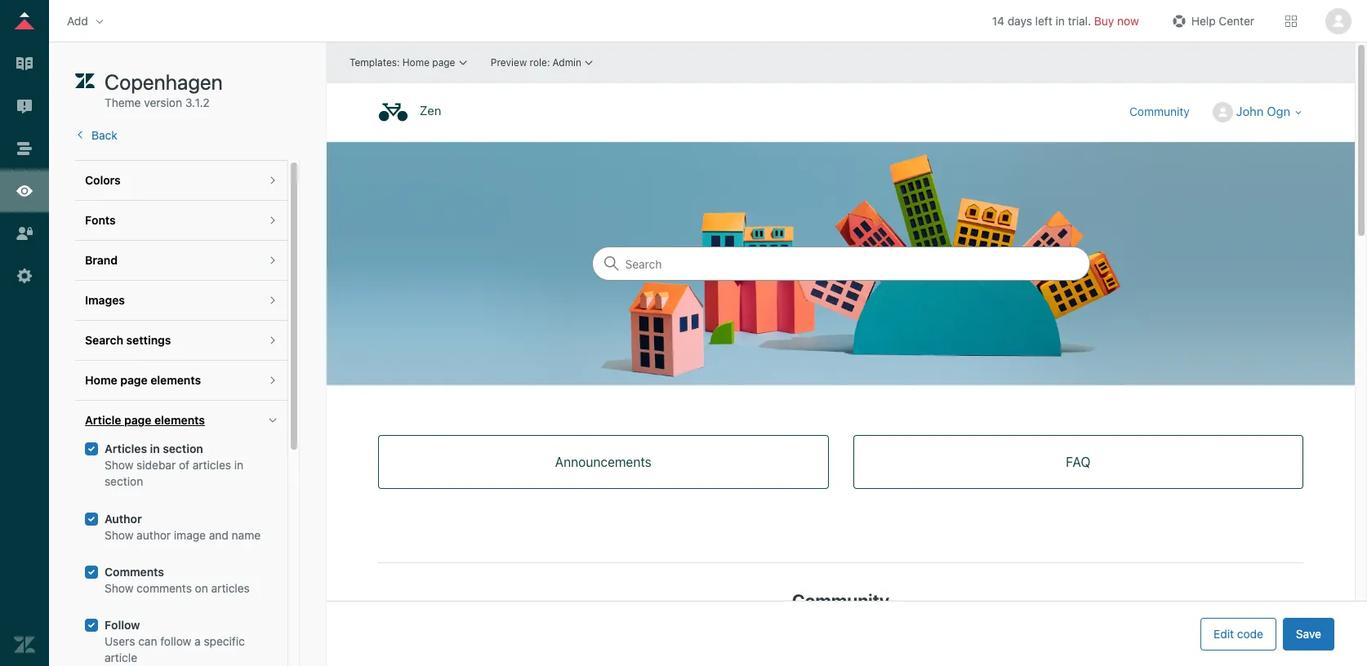 Task type: describe. For each thing, give the bounding box(es) containing it.
sidebar
[[137, 459, 176, 472]]

settings image
[[14, 265, 35, 287]]

14
[[992, 13, 1005, 27]]

articles inside articles in section show sidebar of articles in section
[[193, 459, 231, 472]]

3.1.2
[[185, 96, 210, 109]]

trial.
[[1068, 13, 1091, 27]]

help
[[1192, 13, 1216, 27]]

Add button
[[62, 9, 111, 33]]

articles inside comments show comments on articles
[[211, 582, 250, 595]]

settings
[[126, 333, 171, 347]]

comments
[[137, 582, 192, 595]]

a
[[194, 635, 201, 649]]

0 vertical spatial section
[[163, 442, 203, 456]]

article page elements
[[85, 413, 205, 427]]

colors
[[85, 173, 121, 187]]

follow users can follow a specific article
[[105, 619, 245, 665]]

author
[[137, 528, 171, 542]]

show for author
[[105, 528, 133, 542]]

back link
[[75, 128, 117, 142]]

days
[[1008, 13, 1032, 27]]

image
[[174, 528, 206, 542]]

copenhagen
[[105, 69, 223, 94]]

copenhagen theme version 3.1.2
[[105, 69, 223, 109]]

save
[[1296, 627, 1322, 641]]

article page elements button
[[75, 401, 288, 440]]

name
[[232, 528, 261, 542]]

page for home
[[120, 373, 148, 387]]

images button
[[75, 281, 288, 320]]

on
[[195, 582, 208, 595]]

colors button
[[75, 161, 288, 200]]

code
[[1237, 627, 1264, 641]]

show for comments
[[105, 582, 133, 595]]

help center button
[[1164, 9, 1260, 33]]

theme type image
[[75, 69, 95, 95]]

0 horizontal spatial section
[[105, 475, 143, 489]]

edit code
[[1214, 627, 1264, 641]]

author show author image and name
[[105, 512, 261, 542]]

center
[[1219, 13, 1255, 27]]

14 days left in trial. buy now
[[992, 13, 1139, 27]]

articles
[[105, 442, 147, 456]]

brand
[[85, 253, 118, 267]]

can
[[138, 635, 157, 649]]



Task type: vqa. For each thing, say whether or not it's contained in the screenshot.
Author's Show
yes



Task type: locate. For each thing, give the bounding box(es) containing it.
show inside comments show comments on articles
[[105, 582, 133, 595]]

add
[[67, 13, 88, 27]]

arrange content image
[[14, 138, 35, 159]]

page inside the article page elements dropdown button
[[124, 413, 152, 427]]

1 vertical spatial in
[[150, 442, 160, 456]]

page inside "home page elements" dropdown button
[[120, 373, 148, 387]]

0 vertical spatial show
[[105, 459, 133, 472]]

search settings
[[85, 333, 171, 347]]

user permissions image
[[14, 223, 35, 244]]

follow
[[105, 619, 140, 632]]

buy
[[1094, 13, 1115, 27]]

left
[[1035, 13, 1053, 27]]

show
[[105, 459, 133, 472], [105, 528, 133, 542], [105, 582, 133, 595]]

1 show from the top
[[105, 459, 133, 472]]

comments show comments on articles
[[105, 565, 250, 595]]

edit code button
[[1201, 618, 1277, 651]]

back
[[91, 128, 117, 142]]

now
[[1118, 13, 1139, 27]]

and
[[209, 528, 229, 542]]

page for article
[[124, 413, 152, 427]]

None button
[[1323, 8, 1354, 34]]

version
[[144, 96, 182, 109]]

2 horizontal spatial in
[[1056, 13, 1065, 27]]

author
[[105, 512, 142, 526]]

follow
[[160, 635, 191, 649]]

2 vertical spatial in
[[234, 459, 244, 472]]

search settings button
[[75, 321, 288, 360]]

0 vertical spatial in
[[1056, 13, 1065, 27]]

section down 'articles'
[[105, 475, 143, 489]]

2 show from the top
[[105, 528, 133, 542]]

show inside articles in section show sidebar of articles in section
[[105, 459, 133, 472]]

moderate content image
[[14, 96, 35, 117]]

fonts button
[[75, 201, 288, 240]]

in
[[1056, 13, 1065, 27], [150, 442, 160, 456], [234, 459, 244, 472]]

0 vertical spatial elements
[[151, 373, 201, 387]]

articles right of
[[193, 459, 231, 472]]

elements down search settings dropdown button
[[151, 373, 201, 387]]

1 vertical spatial show
[[105, 528, 133, 542]]

edit
[[1214, 627, 1234, 641]]

help center
[[1192, 13, 1255, 27]]

specific
[[204, 635, 245, 649]]

page
[[120, 373, 148, 387], [124, 413, 152, 427]]

1 vertical spatial page
[[124, 413, 152, 427]]

zendesk products image
[[1286, 15, 1297, 27]]

manage articles image
[[14, 53, 35, 74]]

comments
[[105, 565, 164, 579]]

home page elements button
[[75, 361, 288, 400]]

elements for article page elements
[[154, 413, 205, 427]]

page up 'articles'
[[124, 413, 152, 427]]

zendesk image
[[14, 635, 35, 656]]

of
[[179, 459, 190, 472]]

show down comments
[[105, 582, 133, 595]]

customize design image
[[14, 181, 35, 202]]

in up sidebar
[[150, 442, 160, 456]]

home page elements
[[85, 373, 201, 387]]

fonts
[[85, 213, 116, 227]]

0 vertical spatial page
[[120, 373, 148, 387]]

brand button
[[75, 241, 288, 280]]

0 horizontal spatial in
[[150, 442, 160, 456]]

1 horizontal spatial in
[[234, 459, 244, 472]]

article
[[105, 651, 137, 665]]

2 vertical spatial show
[[105, 582, 133, 595]]

3 show from the top
[[105, 582, 133, 595]]

images
[[85, 293, 125, 307]]

0 vertical spatial articles
[[193, 459, 231, 472]]

show inside author show author image and name
[[105, 528, 133, 542]]

elements down "home page elements" dropdown button
[[154, 413, 205, 427]]

in right of
[[234, 459, 244, 472]]

1 vertical spatial elements
[[154, 413, 205, 427]]

1 vertical spatial articles
[[211, 582, 250, 595]]

show down 'articles'
[[105, 459, 133, 472]]

1 horizontal spatial section
[[163, 442, 203, 456]]

search
[[85, 333, 123, 347]]

elements for home page elements
[[151, 373, 201, 387]]

theme
[[105, 96, 141, 109]]

section
[[163, 442, 203, 456], [105, 475, 143, 489]]

page right home
[[120, 373, 148, 387]]

articles
[[193, 459, 231, 472], [211, 582, 250, 595]]

in right left
[[1056, 13, 1065, 27]]

users
[[105, 635, 135, 649]]

articles in section show sidebar of articles in section
[[105, 442, 244, 489]]

article
[[85, 413, 121, 427]]

home
[[85, 373, 117, 387]]

save button
[[1283, 618, 1335, 651]]

elements
[[151, 373, 201, 387], [154, 413, 205, 427]]

section up of
[[163, 442, 203, 456]]

articles right on
[[211, 582, 250, 595]]

show down author
[[105, 528, 133, 542]]

1 vertical spatial section
[[105, 475, 143, 489]]



